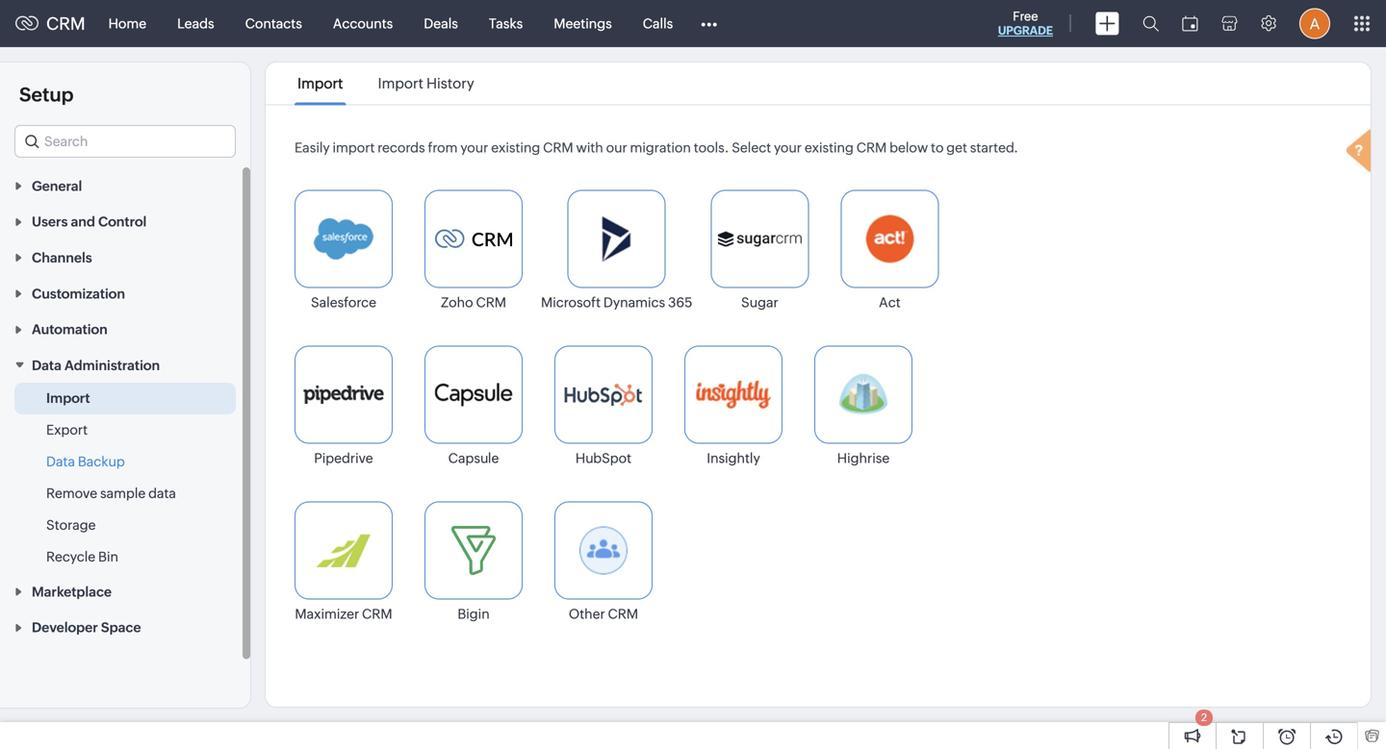 Task type: vqa. For each thing, say whether or not it's contained in the screenshot.
below on the right top
yes



Task type: locate. For each thing, give the bounding box(es) containing it.
0 horizontal spatial import link
[[46, 389, 90, 408]]

sample
[[100, 486, 146, 502]]

hubspot
[[576, 451, 632, 466]]

recycle bin link
[[46, 548, 118, 567]]

1 vertical spatial import link
[[46, 389, 90, 408]]

act
[[879, 295, 901, 310]]

automation
[[32, 322, 108, 338]]

accounts
[[333, 16, 393, 31]]

0 horizontal spatial your
[[460, 140, 488, 155]]

create menu image
[[1095, 12, 1120, 35]]

deals link
[[408, 0, 474, 47]]

0 horizontal spatial import
[[46, 391, 90, 406]]

your right from
[[460, 140, 488, 155]]

0 vertical spatial import link
[[295, 75, 346, 92]]

search image
[[1143, 15, 1159, 32]]

export
[[46, 423, 88, 438]]

search element
[[1131, 0, 1171, 47]]

history
[[426, 75, 474, 92]]

import
[[298, 75, 343, 92], [378, 75, 423, 92], [46, 391, 90, 406]]

import link for import history 'link'
[[295, 75, 346, 92]]

your
[[460, 140, 488, 155], [774, 140, 802, 155]]

import up export
[[46, 391, 90, 406]]

import link
[[295, 75, 346, 92], [46, 389, 90, 408]]

your right select
[[774, 140, 802, 155]]

import inside "data administration" "region"
[[46, 391, 90, 406]]

users and control
[[32, 214, 147, 230]]

data backup link
[[46, 452, 125, 472]]

data
[[32, 358, 62, 374], [46, 454, 75, 470]]

and
[[71, 214, 95, 230]]

1 your from the left
[[460, 140, 488, 155]]

developer
[[32, 621, 98, 636]]

data administration button
[[0, 347, 250, 383]]

started.
[[970, 140, 1018, 155]]

existing
[[491, 140, 540, 155], [805, 140, 854, 155]]

2 your from the left
[[774, 140, 802, 155]]

data for data backup
[[46, 454, 75, 470]]

space
[[101, 621, 141, 636]]

data for data administration
[[32, 358, 62, 374]]

meetings
[[554, 16, 612, 31]]

easily
[[295, 140, 330, 155]]

data inside dropdown button
[[32, 358, 62, 374]]

tasks link
[[474, 0, 538, 47]]

customization button
[[0, 275, 250, 311]]

data administration
[[32, 358, 160, 374]]

select
[[732, 140, 771, 155]]

import link up export
[[46, 389, 90, 408]]

2 horizontal spatial import
[[378, 75, 423, 92]]

import left history
[[378, 75, 423, 92]]

2 existing from the left
[[805, 140, 854, 155]]

crm right zoho
[[476, 295, 506, 310]]

1 horizontal spatial import
[[298, 75, 343, 92]]

create menu element
[[1084, 0, 1131, 47]]

contacts
[[245, 16, 302, 31]]

import link for export link
[[46, 389, 90, 408]]

help image
[[1342, 127, 1380, 179]]

1 existing from the left
[[491, 140, 540, 155]]

None field
[[14, 125, 236, 158]]

1 vertical spatial data
[[46, 454, 75, 470]]

backup
[[78, 454, 125, 470]]

capsule
[[448, 451, 499, 466]]

highrise
[[837, 451, 890, 466]]

import up the easily
[[298, 75, 343, 92]]

marketplace
[[32, 585, 112, 600]]

leads
[[177, 16, 214, 31]]

get
[[947, 140, 967, 155]]

microsoft
[[541, 295, 601, 310]]

accounts link
[[318, 0, 408, 47]]

to
[[931, 140, 944, 155]]

control
[[98, 214, 147, 230]]

free
[[1013, 9, 1038, 24]]

0 horizontal spatial existing
[[491, 140, 540, 155]]

developer space button
[[0, 610, 250, 646]]

users and control button
[[0, 203, 250, 239]]

import link up the easily
[[295, 75, 346, 92]]

crm right maximizer
[[362, 607, 392, 622]]

bin
[[98, 550, 118, 565]]

1 horizontal spatial existing
[[805, 140, 854, 155]]

data inside "region"
[[46, 454, 75, 470]]

crm link
[[15, 14, 85, 33]]

1 horizontal spatial your
[[774, 140, 802, 155]]

existing right from
[[491, 140, 540, 155]]

crm left below
[[857, 140, 887, 155]]

1 horizontal spatial import link
[[295, 75, 346, 92]]

data down automation
[[32, 358, 62, 374]]

microsoft dynamics 365
[[541, 295, 693, 310]]

365
[[668, 295, 693, 310]]

tasks
[[489, 16, 523, 31]]

list
[[280, 63, 492, 104]]

deals
[[424, 16, 458, 31]]

existing right select
[[805, 140, 854, 155]]

data down export link
[[46, 454, 75, 470]]

dynamics
[[603, 295, 665, 310]]

0 vertical spatial data
[[32, 358, 62, 374]]

free upgrade
[[998, 9, 1053, 37]]

tools.
[[694, 140, 729, 155]]

below
[[890, 140, 928, 155]]

crm
[[46, 14, 85, 33], [543, 140, 573, 155], [857, 140, 887, 155], [476, 295, 506, 310], [362, 607, 392, 622], [608, 607, 638, 622]]



Task type: describe. For each thing, give the bounding box(es) containing it.
automation button
[[0, 311, 250, 347]]

general
[[32, 178, 82, 194]]

data backup
[[46, 454, 125, 470]]

other
[[569, 607, 605, 622]]

easily import records from your existing crm with our migration tools. select your existing crm below to get started.
[[295, 140, 1018, 155]]

salesforce
[[311, 295, 376, 310]]

data administration region
[[0, 383, 250, 574]]

import history link
[[375, 75, 477, 92]]

pipedrive
[[314, 451, 373, 466]]

calls link
[[627, 0, 689, 47]]

with
[[576, 140, 603, 155]]

meetings link
[[538, 0, 627, 47]]

setup
[[19, 84, 74, 106]]

calendar image
[[1182, 16, 1198, 31]]

data
[[148, 486, 176, 502]]

zoho
[[441, 295, 473, 310]]

marketplace button
[[0, 574, 250, 610]]

developer space
[[32, 621, 141, 636]]

sugar
[[741, 295, 779, 310]]

recycle
[[46, 550, 95, 565]]

crm right other
[[608, 607, 638, 622]]

storage
[[46, 518, 96, 533]]

customization
[[32, 286, 125, 302]]

Search text field
[[15, 126, 235, 157]]

upgrade
[[998, 24, 1053, 37]]

administration
[[64, 358, 160, 374]]

calls
[[643, 16, 673, 31]]

crm left with
[[543, 140, 573, 155]]

import for import history
[[378, 75, 423, 92]]

storage link
[[46, 516, 96, 535]]

remove
[[46, 486, 97, 502]]

channels button
[[0, 239, 250, 275]]

migration
[[630, 140, 691, 155]]

crm left home link
[[46, 14, 85, 33]]

profile element
[[1288, 0, 1342, 47]]

our
[[606, 140, 627, 155]]

home link
[[93, 0, 162, 47]]

contacts link
[[230, 0, 318, 47]]

remove sample data
[[46, 486, 176, 502]]

general button
[[0, 168, 250, 203]]

import history
[[378, 75, 474, 92]]

other crm
[[569, 607, 638, 622]]

home
[[108, 16, 146, 31]]

profile image
[[1300, 8, 1330, 39]]

export link
[[46, 421, 88, 440]]

recycle bin
[[46, 550, 118, 565]]

users
[[32, 214, 68, 230]]

import for the import 'link' associated with import history 'link'
[[298, 75, 343, 92]]

channels
[[32, 250, 92, 266]]

from
[[428, 140, 458, 155]]

maximizer crm
[[295, 607, 392, 622]]

import
[[333, 140, 375, 155]]

remove sample data link
[[46, 484, 176, 503]]

bigin
[[458, 607, 490, 622]]

2
[[1201, 712, 1207, 724]]

zoho crm
[[441, 295, 506, 310]]

leads link
[[162, 0, 230, 47]]

list containing import
[[280, 63, 492, 104]]

insightly
[[707, 451, 760, 466]]

records
[[378, 140, 425, 155]]

Other Modules field
[[689, 8, 730, 39]]

maximizer
[[295, 607, 359, 622]]



